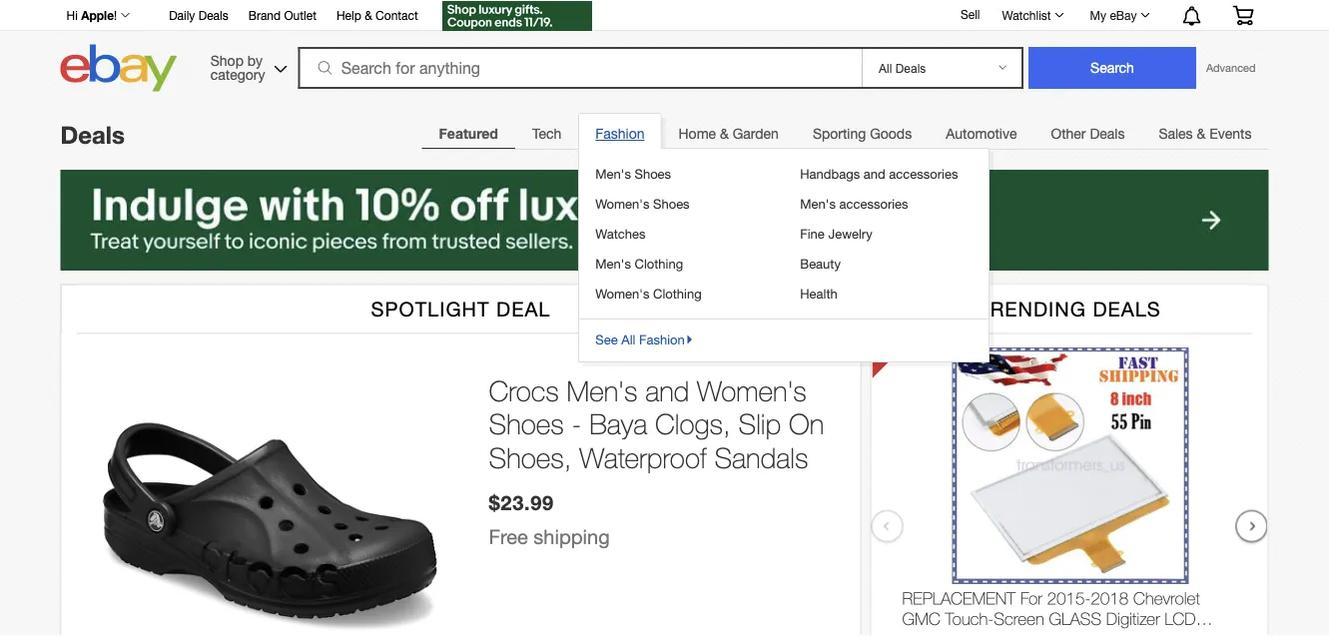 Task type: describe. For each thing, give the bounding box(es) containing it.
women's for women's shoes
[[595, 196, 649, 211]]

outlet
[[284, 8, 317, 22]]

men's for men's clothing
[[595, 256, 631, 271]]

other deals
[[1051, 125, 1125, 142]]

goods
[[870, 125, 912, 142]]

automotive
[[946, 125, 1017, 142]]

sporting
[[813, 125, 866, 142]]

on
[[789, 407, 824, 440]]

men's accessories
[[800, 196, 908, 211]]

apple
[[81, 8, 114, 22]]

tech link
[[515, 114, 578, 154]]

men's inside crocs men's and women's shoes - baya clogs, slip on shoes, waterproof sandals
[[567, 374, 637, 407]]

brand outlet
[[248, 8, 317, 22]]

shoes for men's shoes
[[635, 166, 671, 181]]

hi apple !
[[66, 8, 117, 22]]

waterproof
[[579, 441, 707, 474]]

crocs
[[489, 374, 559, 407]]

events
[[1209, 125, 1252, 142]]

& for home
[[720, 125, 729, 142]]

fine jewelry link
[[799, 219, 974, 249]]

hi
[[66, 8, 78, 22]]

men's accessories link
[[799, 189, 974, 219]]

replacement
[[902, 588, 1016, 608]]

beauty
[[800, 256, 841, 271]]

shoes,
[[489, 441, 572, 474]]

trending
[[978, 297, 1086, 320]]

men's clothing
[[595, 256, 683, 271]]

fashion menu
[[578, 113, 990, 362]]

my ebay link
[[1079, 3, 1159, 27]]

replacement for 2015-2018 chevrolet gmc touch-screen glass digitizer lcd mylink link
[[902, 588, 1239, 636]]

crocs men's and women's shoes - baya clogs, slip on shoes, waterproof sandals link
[[489, 374, 840, 474]]

sell
[[961, 7, 980, 21]]

spotlight
[[371, 297, 490, 320]]

advanced
[[1206, 61, 1256, 74]]

daily deals link
[[169, 5, 228, 27]]

account navigation
[[55, 0, 1269, 33]]

see all fashion link
[[579, 319, 989, 354]]

home & garden
[[679, 125, 779, 142]]

women's for women's clothing
[[595, 286, 649, 301]]

gmc
[[902, 608, 940, 628]]

and inside the fashion menu
[[864, 166, 885, 181]]

and inside crocs men's and women's shoes - baya clogs, slip on shoes, waterproof sandals
[[645, 374, 689, 407]]

shoes inside crocs men's and women's shoes - baya clogs, slip on shoes, waterproof sandals
[[489, 407, 564, 440]]

watchlist link
[[991, 3, 1073, 27]]

fashion inside see all fashion link
[[639, 332, 685, 347]]

& for sales
[[1197, 125, 1206, 142]]

deals caret image
[[685, 332, 695, 347]]

home & garden link
[[662, 114, 796, 154]]

daily deals
[[169, 8, 228, 22]]

shipping
[[534, 525, 610, 548]]

all
[[621, 332, 636, 347]]

shoes for women's shoes
[[653, 196, 690, 211]]

sandals
[[714, 441, 808, 474]]

menu bar containing featured
[[422, 113, 1269, 362]]

2018
[[1091, 588, 1129, 608]]

tab list containing featured
[[422, 113, 1269, 362]]

trending deals
[[978, 297, 1161, 320]]

featured link
[[422, 114, 515, 154]]

ebay
[[1110, 8, 1137, 22]]

tech
[[532, 125, 561, 142]]

other deals link
[[1034, 114, 1142, 154]]

women's shoes
[[595, 196, 690, 211]]

shop by category button
[[201, 44, 291, 87]]

women's clothing link
[[594, 279, 769, 309]]

jewelry
[[828, 226, 872, 241]]

handbags and accessories
[[800, 166, 958, 181]]

mylink
[[902, 629, 959, 636]]

men's for men's shoes
[[595, 166, 631, 181]]

fashion link
[[579, 115, 661, 154]]

brand
[[248, 8, 281, 22]]

women's shoes link
[[594, 189, 769, 219]]

deals for daily
[[198, 8, 228, 22]]

daily
[[169, 8, 195, 22]]

watches link
[[594, 219, 769, 249]]



Task type: vqa. For each thing, say whether or not it's contained in the screenshot.
beauty link
yes



Task type: locate. For each thing, give the bounding box(es) containing it.
shop by category banner
[[55, 0, 1269, 97]]

replacement for 2015-2018 chevrolet gmc touch-screen glass digitizer lcd mylink
[[902, 588, 1200, 636]]

deal
[[496, 297, 551, 320]]

screen
[[994, 608, 1044, 628]]

0 horizontal spatial &
[[365, 8, 372, 22]]

0 vertical spatial accessories
[[889, 166, 958, 181]]

sales & events link
[[1142, 114, 1269, 154]]

slip
[[738, 407, 781, 440]]

& inside the help & contact link
[[365, 8, 372, 22]]

free
[[489, 525, 528, 548]]

crocs men's and women's shoes - baya clogs, slip on shoes, waterproof sandals
[[489, 374, 824, 474]]

-
[[572, 407, 582, 440]]

!
[[114, 8, 117, 22]]

clothing up women's clothing
[[635, 256, 683, 271]]

None submit
[[1028, 47, 1196, 89]]

Search for anything text field
[[301, 49, 858, 87]]

&
[[365, 8, 372, 22], [720, 125, 729, 142], [1197, 125, 1206, 142]]

& right home
[[720, 125, 729, 142]]

shoes down 'men's shoes' link
[[653, 196, 690, 211]]

handbags and accessories link
[[799, 159, 974, 189]]

menu bar
[[422, 113, 1269, 362]]

1 horizontal spatial and
[[864, 166, 885, 181]]

1 vertical spatial clothing
[[653, 286, 702, 301]]

& inside home & garden link
[[720, 125, 729, 142]]

none submit inside the shop by category banner
[[1028, 47, 1196, 89]]

2 horizontal spatial &
[[1197, 125, 1206, 142]]

men's clothing link
[[594, 249, 769, 279]]

featured
[[439, 125, 498, 142]]

women's inside crocs men's and women's shoes - baya clogs, slip on shoes, waterproof sandals
[[697, 374, 807, 407]]

touch-
[[945, 608, 994, 628]]

men's up fine on the right top
[[800, 196, 836, 211]]

lcd
[[1165, 608, 1196, 628]]

advanced link
[[1196, 48, 1266, 88]]

sporting goods link
[[796, 114, 929, 154]]

& inside sales & events link
[[1197, 125, 1206, 142]]

clothing down men's clothing link in the top of the page
[[653, 286, 702, 301]]

shoes up women's shoes
[[635, 166, 671, 181]]

clothing for women's clothing
[[653, 286, 702, 301]]

fashion right all
[[639, 332, 685, 347]]

and up clogs,
[[645, 374, 689, 407]]

see all fashion
[[595, 332, 685, 347]]

garden
[[733, 125, 779, 142]]

deals
[[198, 8, 228, 22], [60, 120, 125, 149], [1090, 125, 1125, 142], [1093, 297, 1161, 320]]

clogs,
[[655, 407, 731, 440]]

help & contact
[[336, 8, 418, 22]]

fine jewelry
[[800, 226, 872, 241]]

0 vertical spatial shoes
[[635, 166, 671, 181]]

1 vertical spatial fashion
[[639, 332, 685, 347]]

1 vertical spatial shoes
[[653, 196, 690, 211]]

my ebay
[[1090, 8, 1137, 22]]

health link
[[799, 279, 974, 309]]

home
[[679, 125, 716, 142]]

get the coupon image
[[442, 1, 592, 31]]

men's down the watches
[[595, 256, 631, 271]]

1 vertical spatial accessories
[[839, 196, 908, 211]]

accessories down handbags and accessories
[[839, 196, 908, 211]]

men's shoes
[[595, 166, 671, 181]]

health
[[800, 286, 838, 301]]

beauty link
[[799, 249, 974, 279]]

spotlight deal
[[371, 297, 551, 320]]

accessories up the men's accessories link
[[889, 166, 958, 181]]

free shipping
[[489, 525, 610, 548]]

clothing for men's clothing
[[635, 256, 683, 271]]

help & contact link
[[336, 5, 418, 27]]

0 vertical spatial clothing
[[635, 256, 683, 271]]

your shopping cart image
[[1232, 5, 1255, 25]]

0 vertical spatial fashion
[[595, 125, 645, 142]]

women's down men's clothing
[[595, 286, 649, 301]]

men's up baya
[[567, 374, 637, 407]]

and up the men's accessories link
[[864, 166, 885, 181]]

chevrolet
[[1133, 588, 1200, 608]]

clothing
[[635, 256, 683, 271], [653, 286, 702, 301]]

baya
[[589, 407, 647, 440]]

1 vertical spatial women's
[[595, 286, 649, 301]]

fashion up men's shoes
[[595, 125, 645, 142]]

for
[[1020, 588, 1042, 608]]

category
[[210, 66, 265, 82]]

women's up slip
[[697, 374, 807, 407]]

deals for trending
[[1093, 297, 1161, 320]]

deals inside menu bar
[[1090, 125, 1125, 142]]

automotive link
[[929, 114, 1034, 154]]

2015-
[[1047, 588, 1091, 608]]

deals link
[[60, 120, 125, 149]]

indulge with 10% off luxury finds treat yourself iconic pieces from trusted sellers. coupon ends 11/19. image
[[60, 170, 1269, 270]]

$23.99
[[489, 490, 554, 514]]

0 horizontal spatial and
[[645, 374, 689, 407]]

& for help
[[365, 8, 372, 22]]

deals inside account navigation
[[198, 8, 228, 22]]

watches
[[595, 226, 646, 241]]

brand outlet link
[[248, 5, 317, 27]]

fine
[[800, 226, 825, 241]]

shop by category
[[210, 52, 265, 82]]

& right help in the left of the page
[[365, 8, 372, 22]]

tab list
[[422, 113, 1269, 362]]

sporting goods
[[813, 125, 912, 142]]

men's
[[595, 166, 631, 181], [800, 196, 836, 211], [595, 256, 631, 271], [567, 374, 637, 407]]

0 vertical spatial and
[[864, 166, 885, 181]]

1 horizontal spatial &
[[720, 125, 729, 142]]

help
[[336, 8, 361, 22]]

digitizer
[[1106, 608, 1160, 628]]

handbags
[[800, 166, 860, 181]]

men's shoes link
[[594, 159, 769, 189]]

men's down fashion link
[[595, 166, 631, 181]]

men's for men's accessories
[[800, 196, 836, 211]]

by
[[247, 52, 263, 68]]

sales
[[1159, 125, 1193, 142]]

sell link
[[952, 7, 989, 21]]

contact
[[376, 8, 418, 22]]

2 vertical spatial women's
[[697, 374, 807, 407]]

sales & events
[[1159, 125, 1252, 142]]

women's up the watches
[[595, 196, 649, 211]]

& right sales at the right
[[1197, 125, 1206, 142]]

glass
[[1049, 608, 1101, 628]]

1 vertical spatial and
[[645, 374, 689, 407]]

fashion inside fashion link
[[595, 125, 645, 142]]

deals for other
[[1090, 125, 1125, 142]]

watchlist
[[1002, 8, 1051, 22]]

see
[[595, 332, 618, 347]]

other
[[1051, 125, 1086, 142]]

2 vertical spatial shoes
[[489, 407, 564, 440]]

shoes down crocs
[[489, 407, 564, 440]]

shop
[[210, 52, 244, 68]]

0 vertical spatial women's
[[595, 196, 649, 211]]

my
[[1090, 8, 1106, 22]]



